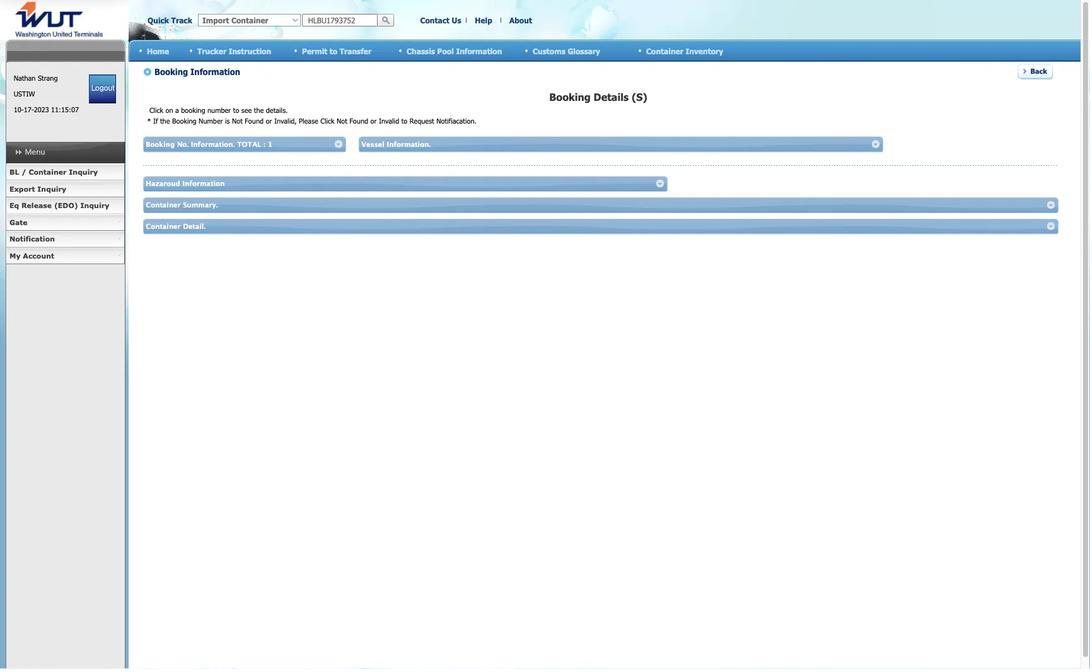Task type: vqa. For each thing, say whether or not it's contained in the screenshot.
"04-"
no



Task type: locate. For each thing, give the bounding box(es) containing it.
inquiry down bl / container inquiry
[[37, 184, 66, 193]]

glossary
[[568, 46, 600, 55]]

my account
[[9, 251, 54, 260]]

contact
[[420, 16, 450, 25]]

account
[[23, 251, 54, 260]]

inquiry
[[69, 168, 98, 176], [37, 184, 66, 193], [80, 201, 109, 210]]

eq release (edo) inquiry
[[9, 201, 109, 210]]

0 vertical spatial inquiry
[[69, 168, 98, 176]]

0 vertical spatial container
[[646, 46, 684, 55]]

(edo)
[[54, 201, 78, 210]]

1 vertical spatial inquiry
[[37, 184, 66, 193]]

eq
[[9, 201, 19, 210]]

export inquiry
[[9, 184, 66, 193]]

container inside "link"
[[29, 168, 67, 176]]

transfer
[[340, 46, 372, 55]]

inventory
[[686, 46, 723, 55]]

bl
[[9, 168, 19, 176]]

contact us link
[[420, 16, 461, 25]]

1 vertical spatial container
[[29, 168, 67, 176]]

None text field
[[302, 14, 378, 26]]

container up 'export inquiry'
[[29, 168, 67, 176]]

instruction
[[229, 46, 271, 55]]

information
[[456, 46, 502, 55]]

help link
[[475, 16, 492, 25]]

container left inventory
[[646, 46, 684, 55]]

inquiry for (edo)
[[80, 201, 109, 210]]

inquiry up export inquiry link
[[69, 168, 98, 176]]

strang
[[38, 74, 58, 82]]

inquiry right (edo)
[[80, 201, 109, 210]]

/
[[22, 168, 26, 176]]

2 vertical spatial inquiry
[[80, 201, 109, 210]]

contact us
[[420, 16, 461, 25]]

container
[[646, 46, 684, 55], [29, 168, 67, 176]]

inquiry inside "link"
[[69, 168, 98, 176]]

11:15:08
[[51, 105, 79, 114]]

10-17-2023 11:15:08
[[14, 105, 79, 114]]

container inventory
[[646, 46, 723, 55]]

nathan strang
[[14, 74, 58, 82]]

1 horizontal spatial container
[[646, 46, 684, 55]]

bl / container inquiry link
[[6, 164, 125, 181]]

about link
[[510, 16, 532, 25]]

customs glossary
[[533, 46, 600, 55]]

quick track
[[148, 16, 192, 25]]

bl / container inquiry
[[9, 168, 98, 176]]

0 horizontal spatial container
[[29, 168, 67, 176]]



Task type: describe. For each thing, give the bounding box(es) containing it.
about
[[510, 16, 532, 25]]

2023
[[34, 105, 49, 114]]

permit
[[302, 46, 327, 55]]

permit to transfer
[[302, 46, 372, 55]]

export inquiry link
[[6, 181, 125, 197]]

chassis
[[407, 46, 435, 55]]

nathan
[[14, 74, 36, 82]]

track
[[171, 16, 192, 25]]

help
[[475, 16, 492, 25]]

notification link
[[6, 231, 125, 248]]

10-
[[14, 105, 24, 114]]

gate
[[9, 218, 27, 226]]

my
[[9, 251, 21, 260]]

quick
[[148, 16, 169, 25]]

gate link
[[6, 214, 125, 231]]

home
[[147, 46, 169, 55]]

login image
[[89, 74, 116, 103]]

trucker instruction
[[197, 46, 271, 55]]

export
[[9, 184, 35, 193]]

trucker
[[197, 46, 226, 55]]

inquiry for container
[[69, 168, 98, 176]]

notification
[[9, 235, 55, 243]]

chassis pool information
[[407, 46, 502, 55]]

customs
[[533, 46, 566, 55]]

my account link
[[6, 248, 125, 264]]

17-
[[24, 105, 34, 114]]

to
[[330, 46, 337, 55]]

us
[[452, 16, 461, 25]]

release
[[21, 201, 52, 210]]

eq release (edo) inquiry link
[[6, 197, 125, 214]]

ustiw
[[14, 90, 35, 98]]

pool
[[437, 46, 454, 55]]



